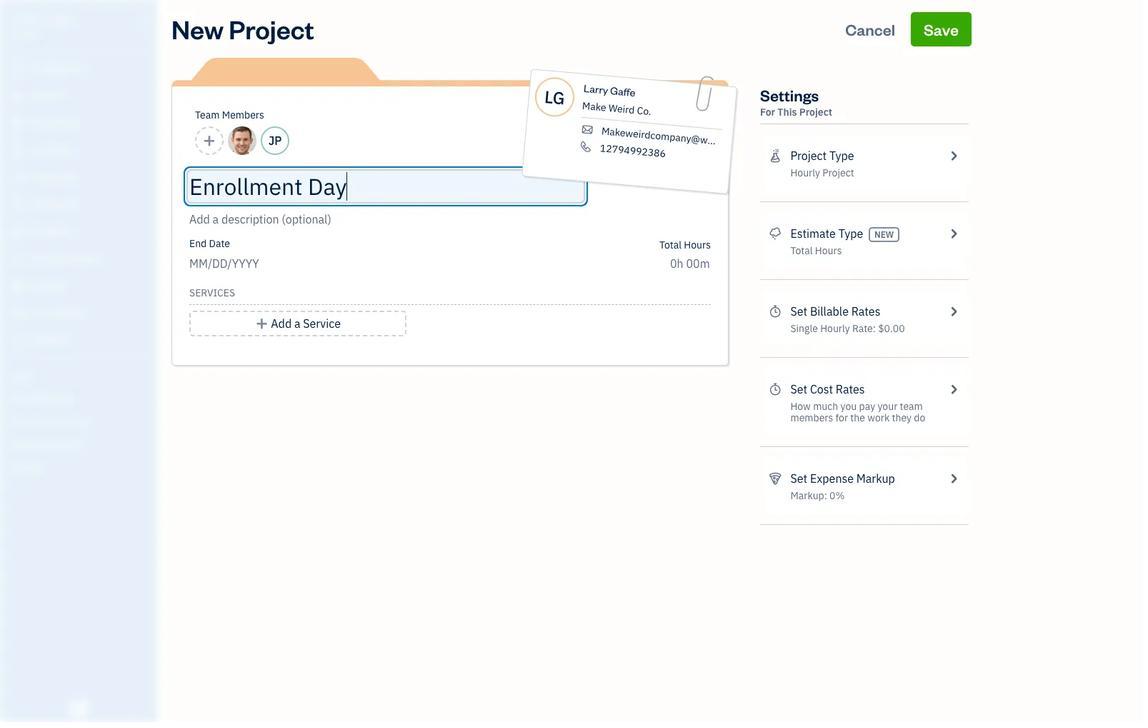 Task type: vqa. For each thing, say whether or not it's contained in the screenshot.
topmost Hourly
yes



Task type: describe. For each thing, give the bounding box(es) containing it.
Hourly Budget text field
[[670, 257, 711, 271]]

billable
[[810, 305, 849, 319]]

rates for set cost rates
[[836, 382, 865, 397]]

single
[[791, 322, 818, 335]]

chevronright image for set billable rates
[[948, 303, 961, 320]]

set cost rates
[[791, 382, 865, 397]]

save
[[924, 19, 959, 39]]

expenses image
[[769, 470, 782, 487]]

plus image
[[255, 315, 268, 332]]

larry
[[584, 81, 609, 97]]

main element
[[0, 0, 193, 723]]

add
[[271, 317, 292, 331]]

inc
[[55, 13, 75, 27]]

apps image
[[11, 370, 153, 382]]

project type
[[791, 149, 855, 163]]

pay
[[860, 400, 876, 413]]

timetracking image
[[769, 381, 782, 398]]

markup:
[[791, 490, 828, 503]]

members
[[222, 109, 264, 122]]

0 horizontal spatial total hours
[[660, 239, 711, 252]]

larry gaffe make weird co.
[[582, 81, 652, 118]]

chevronright image for project type
[[948, 147, 961, 164]]

new
[[172, 12, 224, 46]]

you
[[841, 400, 857, 413]]

markup
[[857, 472, 896, 486]]

date
[[209, 237, 230, 250]]

a
[[294, 317, 301, 331]]

items and services image
[[11, 416, 153, 427]]

expense
[[810, 472, 854, 486]]

$0.00
[[879, 322, 905, 335]]

invoice image
[[9, 144, 26, 158]]

estimates image
[[769, 225, 782, 242]]

client image
[[9, 89, 26, 104]]

Project Name text field
[[189, 172, 583, 201]]

markup: 0%
[[791, 490, 845, 503]]

team
[[195, 109, 220, 122]]

chevronright image for estimate type
[[948, 225, 961, 242]]

phone image
[[579, 141, 594, 153]]

set for set cost rates
[[791, 382, 808, 397]]

0 horizontal spatial hours
[[684, 239, 711, 252]]

End date in  format text field
[[189, 257, 363, 271]]

settings for this project
[[761, 85, 833, 119]]

this
[[778, 106, 797, 119]]

jp
[[269, 134, 282, 148]]

envelope image
[[580, 123, 595, 136]]

the
[[851, 412, 866, 425]]

owner
[[11, 29, 38, 39]]

payment image
[[9, 171, 26, 185]]

type for estimate type
[[839, 227, 864, 241]]

save button
[[911, 12, 972, 46]]

set expense markup
[[791, 472, 896, 486]]

freshbooks image
[[67, 700, 90, 717]]



Task type: locate. For each thing, give the bounding box(es) containing it.
work
[[868, 412, 890, 425]]

1 vertical spatial chevronright image
[[948, 303, 961, 320]]

set up markup:
[[791, 472, 808, 486]]

hours down estimate type
[[815, 244, 842, 257]]

set up single on the top right of the page
[[791, 305, 808, 319]]

rates up rate
[[852, 305, 881, 319]]

0 horizontal spatial total
[[660, 239, 682, 252]]

total hours
[[660, 239, 711, 252], [791, 244, 842, 257]]

1 vertical spatial hourly
[[821, 322, 850, 335]]

total up hourly budget text field
[[660, 239, 682, 252]]

makeweirdcompany@weird.co
[[601, 125, 739, 149]]

rates for set billable rates
[[852, 305, 881, 319]]

3 set from the top
[[791, 472, 808, 486]]

type
[[830, 149, 855, 163], [839, 227, 864, 241]]

1 set from the top
[[791, 305, 808, 319]]

settings
[[761, 85, 819, 105]]

Project Description text field
[[189, 211, 583, 228]]

team members image
[[11, 393, 153, 405]]

add team member image
[[203, 132, 216, 149]]

rates
[[852, 305, 881, 319], [836, 382, 865, 397]]

0 vertical spatial set
[[791, 305, 808, 319]]

new
[[875, 229, 894, 240]]

1 chevronright image from the top
[[948, 225, 961, 242]]

single hourly rate : $0.00
[[791, 322, 905, 335]]

add a service button
[[189, 311, 407, 337]]

weird
[[608, 102, 636, 117]]

cancel
[[846, 19, 896, 39]]

1 vertical spatial set
[[791, 382, 808, 397]]

hourly
[[791, 167, 821, 179], [821, 322, 850, 335]]

how
[[791, 400, 811, 413]]

money image
[[9, 279, 26, 294]]

2 set from the top
[[791, 382, 808, 397]]

bank connections image
[[11, 439, 153, 450]]

expense image
[[9, 198, 26, 212]]

set for set billable rates
[[791, 305, 808, 319]]

cost
[[810, 382, 834, 397]]

type up hourly project
[[830, 149, 855, 163]]

settings image
[[11, 462, 153, 473]]

gaffe
[[610, 84, 636, 99]]

hourly down set billable rates
[[821, 322, 850, 335]]

add a service
[[271, 317, 341, 331]]

rates up "you"
[[836, 382, 865, 397]]

services
[[189, 287, 235, 300]]

set billable rates
[[791, 305, 881, 319]]

total down estimate
[[791, 244, 813, 257]]

chevronright image for set cost rates
[[948, 381, 961, 398]]

set for set expense markup
[[791, 472, 808, 486]]

:
[[873, 322, 876, 335]]

your
[[878, 400, 898, 413]]

turtle inc owner
[[11, 13, 75, 39]]

hourly project
[[791, 167, 855, 179]]

chevronright image
[[948, 147, 961, 164], [948, 381, 961, 398]]

dashboard image
[[9, 62, 26, 76]]

much
[[814, 400, 839, 413]]

end
[[189, 237, 207, 250]]

lg
[[544, 85, 566, 109]]

1 vertical spatial type
[[839, 227, 864, 241]]

turtle
[[11, 13, 52, 27]]

0%
[[830, 490, 845, 503]]

total
[[660, 239, 682, 252], [791, 244, 813, 257]]

estimate type
[[791, 227, 864, 241]]

make
[[582, 99, 607, 114]]

1 vertical spatial rates
[[836, 382, 865, 397]]

co.
[[637, 104, 652, 118]]

for
[[836, 412, 849, 425]]

cancel button
[[833, 12, 909, 46]]

1 vertical spatial chevronright image
[[948, 381, 961, 398]]

total hours down estimate
[[791, 244, 842, 257]]

1 horizontal spatial total hours
[[791, 244, 842, 257]]

how much you pay your team members for the work they do
[[791, 400, 926, 425]]

projects image
[[769, 147, 782, 164]]

type for project type
[[830, 149, 855, 163]]

timer image
[[9, 252, 26, 267]]

0 vertical spatial rates
[[852, 305, 881, 319]]

type left new on the top
[[839, 227, 864, 241]]

service
[[303, 317, 341, 331]]

rate
[[853, 322, 873, 335]]

new project
[[172, 12, 314, 46]]

3 chevronright image from the top
[[948, 470, 961, 487]]

chevronright image
[[948, 225, 961, 242], [948, 303, 961, 320], [948, 470, 961, 487]]

hours
[[684, 239, 711, 252], [815, 244, 842, 257]]

team
[[900, 400, 923, 413]]

for
[[761, 106, 776, 119]]

report image
[[9, 334, 26, 348]]

set up how
[[791, 382, 808, 397]]

project image
[[9, 225, 26, 239]]

total hours up hourly budget text field
[[660, 239, 711, 252]]

1 horizontal spatial hourly
[[821, 322, 850, 335]]

12794992386
[[600, 142, 667, 160]]

2 chevronright image from the top
[[948, 303, 961, 320]]

end date
[[189, 237, 230, 250]]

chevronright image for set expense markup
[[948, 470, 961, 487]]

team members
[[195, 109, 264, 122]]

1 horizontal spatial hours
[[815, 244, 842, 257]]

1 chevronright image from the top
[[948, 147, 961, 164]]

2 vertical spatial chevronright image
[[948, 470, 961, 487]]

chart image
[[9, 307, 26, 321]]

estimate
[[791, 227, 836, 241]]

0 vertical spatial type
[[830, 149, 855, 163]]

do
[[914, 412, 926, 425]]

they
[[892, 412, 912, 425]]

hourly down the project type
[[791, 167, 821, 179]]

project
[[229, 12, 314, 46], [800, 106, 833, 119], [791, 149, 827, 163], [823, 167, 855, 179]]

set
[[791, 305, 808, 319], [791, 382, 808, 397], [791, 472, 808, 486]]

0 vertical spatial chevronright image
[[948, 147, 961, 164]]

project inside 'settings for this project'
[[800, 106, 833, 119]]

members
[[791, 412, 834, 425]]

1 horizontal spatial total
[[791, 244, 813, 257]]

0 vertical spatial hourly
[[791, 167, 821, 179]]

estimate image
[[9, 117, 26, 131]]

2 chevronright image from the top
[[948, 381, 961, 398]]

hours up hourly budget text field
[[684, 239, 711, 252]]

0 vertical spatial chevronright image
[[948, 225, 961, 242]]

timetracking image
[[769, 303, 782, 320]]

2 vertical spatial set
[[791, 472, 808, 486]]

0 horizontal spatial hourly
[[791, 167, 821, 179]]



